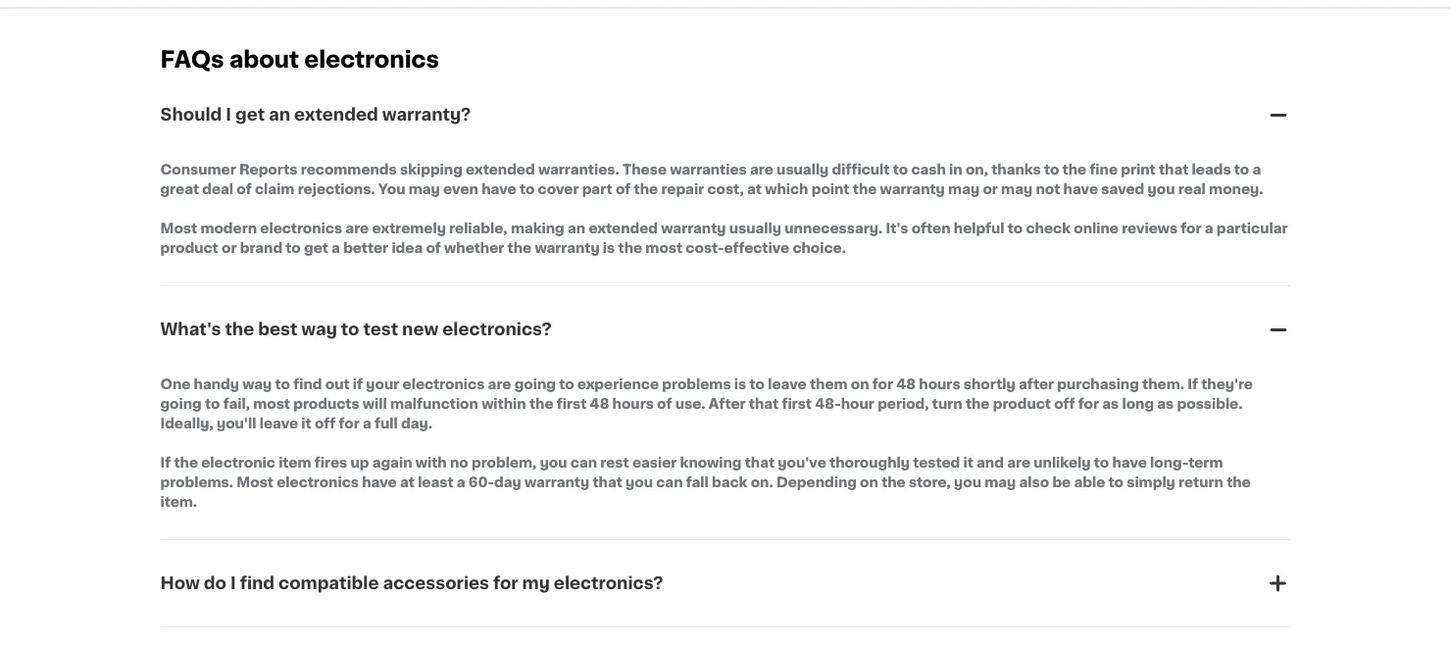 Task type: vqa. For each thing, say whether or not it's contained in the screenshot.
Earn 5% credit back on every eligible pickup order!
no



Task type: describe. For each thing, give the bounding box(es) containing it.
modern
[[200, 222, 257, 236]]

the up the problems.
[[174, 456, 198, 470]]

may inside if the electronic item fires up again with no problem, you can rest easier knowing that you've thoroughly tested it and are unlikely to have long-term problems. most electronics have at least a 60-day warranty that you can fall back on. depending on the store, you may also be able to simply return the item.
[[985, 476, 1016, 490]]

test
[[363, 322, 398, 338]]

the down these
[[634, 183, 658, 197]]

them.
[[1143, 378, 1185, 392]]

in
[[949, 163, 963, 177]]

are inside consumer reports recommends skipping extended warranties. these warranties are usually difficult to cash in on, thanks to the fine print that leads to a great deal of claim rejections. you may even have to cover part of the repair cost, at which point the warranty may or may not have saved you real money.
[[750, 163, 774, 177]]

to inside dropdown button
[[341, 322, 359, 338]]

ideally,
[[160, 417, 213, 431]]

purchasing
[[1057, 378, 1139, 392]]

most modern electronics are extremely reliable, making an extended warranty usually unnecessary. it's often helpful to check online reviews for a particular product or brand to get a better idea of whether the warranty is the most cost-effective choice.
[[160, 222, 1291, 255]]

0 vertical spatial off
[[1054, 398, 1075, 411]]

should i get an extended warranty? button
[[160, 80, 1290, 151]]

to up money.
[[1234, 163, 1250, 177]]

reliable,
[[449, 222, 508, 236]]

one
[[160, 378, 191, 392]]

they're
[[1201, 378, 1253, 392]]

are inside most modern electronics are extremely reliable, making an extended warranty usually unnecessary. it's often helpful to check online reviews for a particular product or brand to get a better idea of whether the warranty is the most cost-effective choice.
[[346, 222, 369, 236]]

have down again
[[362, 476, 397, 490]]

of right deal
[[237, 183, 252, 197]]

products
[[293, 398, 359, 411]]

cash
[[911, 163, 946, 177]]

fine
[[1090, 163, 1118, 177]]

1 horizontal spatial can
[[656, 476, 683, 490]]

use.
[[675, 398, 706, 411]]

the right 'within'
[[529, 398, 554, 411]]

most inside one handy way to find out if your electronics are going to experience problems is to leave them on for 48 hours shortly after purchasing them. if they're going to fail, most products will malfunction within the first 48 hours of use. after that first 48-hour period, turn the product off for as long as possible. ideally, you'll leave it off for a full day.
[[253, 398, 290, 411]]

up
[[351, 456, 369, 470]]

the right return
[[1227, 476, 1251, 490]]

your
[[366, 378, 399, 392]]

return
[[1179, 476, 1224, 490]]

online
[[1074, 222, 1119, 236]]

reviews
[[1122, 222, 1178, 236]]

for down the purchasing
[[1079, 398, 1099, 411]]

brand
[[240, 242, 283, 255]]

that inside consumer reports recommends skipping extended warranties. these warranties are usually difficult to cash in on, thanks to the fine print that leads to a great deal of claim rejections. you may even have to cover part of the repair cost, at which point the warranty may or may not have saved you real money.
[[1159, 163, 1189, 177]]

easier
[[632, 456, 677, 470]]

electronic
[[201, 456, 275, 470]]

find inside how do i find compatible accessories for my electronics? dropdown button
[[240, 576, 275, 592]]

an inside most modern electronics are extremely reliable, making an extended warranty usually unnecessary. it's often helpful to check online reviews for a particular product or brand to get a better idea of whether the warranty is the most cost-effective choice.
[[568, 222, 586, 236]]

1 vertical spatial hours
[[613, 398, 654, 411]]

how do i find compatible accessories for my electronics? button
[[160, 549, 1290, 619]]

check
[[1026, 222, 1071, 236]]

print
[[1121, 163, 1156, 177]]

2 as from the left
[[1157, 398, 1174, 411]]

that up on.
[[745, 456, 775, 470]]

to right problems
[[750, 378, 765, 392]]

what's
[[160, 322, 221, 338]]

also
[[1019, 476, 1049, 490]]

malfunction
[[390, 398, 478, 411]]

full
[[375, 417, 398, 431]]

fail,
[[223, 398, 250, 411]]

point
[[812, 183, 850, 197]]

what's the best way to test new electronics?
[[160, 322, 552, 338]]

the down making
[[508, 242, 532, 255]]

period,
[[878, 398, 929, 411]]

long-
[[1150, 456, 1189, 470]]

compatible
[[279, 576, 379, 592]]

experience
[[577, 378, 659, 392]]

if inside if the electronic item fires up again with no problem, you can rest easier knowing that you've thoroughly tested it and are unlikely to have long-term problems. most electronics have at least a 60-day warranty that you can fall back on. depending on the store, you may also be able to simply return the item.
[[160, 456, 171, 470]]

at inside if the electronic item fires up again with no problem, you can rest easier knowing that you've thoroughly tested it and are unlikely to have long-term problems. most electronics have at least a 60-day warranty that you can fall back on. depending on the store, you may also be able to simply return the item.
[[400, 476, 415, 490]]

item
[[279, 456, 311, 470]]

most inside if the electronic item fires up again with no problem, you can rest easier knowing that you've thoroughly tested it and are unlikely to have long-term problems. most electronics have at least a 60-day warranty that you can fall back on. depending on the store, you may also be able to simply return the item.
[[237, 476, 274, 490]]

may down skipping
[[409, 183, 440, 197]]

idea
[[392, 242, 423, 255]]

you down and
[[954, 476, 982, 490]]

of right the part
[[616, 183, 631, 197]]

item.
[[160, 496, 197, 509]]

particular
[[1217, 222, 1288, 236]]

you
[[378, 183, 405, 197]]

day.
[[401, 417, 432, 431]]

often
[[912, 222, 951, 236]]

even
[[443, 183, 478, 197]]

how
[[160, 576, 200, 592]]

tested
[[913, 456, 960, 470]]

1 vertical spatial off
[[315, 417, 336, 431]]

about
[[229, 49, 299, 72]]

term
[[1189, 456, 1223, 470]]

back
[[712, 476, 748, 490]]

are inside if the electronic item fires up again with no problem, you can rest easier knowing that you've thoroughly tested it and are unlikely to have long-term problems. most electronics have at least a 60-day warranty that you can fall back on. depending on the store, you may also be able to simply return the item.
[[1007, 456, 1031, 470]]

that down rest
[[593, 476, 623, 490]]

accessories
[[383, 576, 489, 592]]

extended inside most modern electronics are extremely reliable, making an extended warranty usually unnecessary. it's often helpful to check online reviews for a particular product or brand to get a better idea of whether the warranty is the most cost-effective choice.
[[589, 222, 658, 236]]

it's
[[886, 222, 908, 236]]

rejections.
[[298, 183, 375, 197]]

long
[[1122, 398, 1154, 411]]

how do i find compatible accessories for my electronics?
[[160, 576, 663, 592]]

electronics inside most modern electronics are extremely reliable, making an extended warranty usually unnecessary. it's often helpful to check online reviews for a particular product or brand to get a better idea of whether the warranty is the most cost-effective choice.
[[260, 222, 342, 236]]

1 vertical spatial i
[[230, 576, 236, 592]]

to left experience
[[559, 378, 574, 392]]

deal
[[202, 183, 234, 197]]

helpful
[[954, 222, 1005, 236]]

cost,
[[708, 183, 744, 197]]

that inside one handy way to find out if your electronics are going to experience problems is to leave them on for 48 hours shortly after purchasing them. if they're going to fail, most products will malfunction within the first 48 hours of use. after that first 48-hour period, turn the product off for as long as possible. ideally, you'll leave it off for a full day.
[[749, 398, 779, 411]]

faqs
[[160, 49, 224, 72]]

no
[[450, 456, 468, 470]]

should
[[160, 107, 222, 124]]

repair
[[661, 183, 704, 197]]

or inside most modern electronics are extremely reliable, making an extended warranty usually unnecessary. it's often helpful to check online reviews for a particular product or brand to get a better idea of whether the warranty is the most cost-effective choice.
[[222, 242, 237, 255]]

to left cash at the top right
[[893, 163, 908, 177]]

and
[[977, 456, 1004, 470]]

way inside dropdown button
[[301, 322, 337, 338]]

problem,
[[472, 456, 537, 470]]

depending
[[777, 476, 857, 490]]

problems
[[662, 378, 731, 392]]

at inside consumer reports recommends skipping extended warranties. these warranties are usually difficult to cash in on, thanks to the fine print that leads to a great deal of claim rejections. you may even have to cover part of the repair cost, at which point the warranty may or may not have saved you real money.
[[747, 183, 762, 197]]

part
[[582, 183, 613, 197]]

0 vertical spatial hours
[[919, 378, 961, 392]]

for up period,
[[873, 378, 893, 392]]

a inside consumer reports recommends skipping extended warranties. these warranties are usually difficult to cash in on, thanks to the fine print that leads to a great deal of claim rejections. you may even have to cover part of the repair cost, at which point the warranty may or may not have saved you real money.
[[1253, 163, 1261, 177]]

is inside one handy way to find out if your electronics are going to experience problems is to leave them on for 48 hours shortly after purchasing them. if they're going to fail, most products will malfunction within the first 48 hours of use. after that first 48-hour period, turn the product off for as long as possible. ideally, you'll leave it off for a full day.
[[734, 378, 747, 392]]

of inside one handy way to find out if your electronics are going to experience problems is to leave them on for 48 hours shortly after purchasing them. if they're going to fail, most products will malfunction within the first 48 hours of use. after that first 48-hour period, turn the product off for as long as possible. ideally, you'll leave it off for a full day.
[[657, 398, 672, 411]]

for inside dropdown button
[[493, 576, 518, 592]]

0 horizontal spatial can
[[571, 456, 597, 470]]

effective
[[724, 242, 790, 255]]

usually inside consumer reports recommends skipping extended warranties. these warranties are usually difficult to cash in on, thanks to the fine print that leads to a great deal of claim rejections. you may even have to cover part of the repair cost, at which point the warranty may or may not have saved you real money.
[[777, 163, 829, 177]]

money.
[[1209, 183, 1264, 197]]

the down thoroughly
[[882, 476, 906, 490]]

0 vertical spatial i
[[226, 107, 231, 124]]

cost-
[[686, 242, 724, 255]]

you inside consumer reports recommends skipping extended warranties. these warranties are usually difficult to cash in on, thanks to the fine print that leads to a great deal of claim rejections. you may even have to cover part of the repair cost, at which point the warranty may or may not have saved you real money.
[[1148, 183, 1175, 197]]

what's the best way to test new electronics? button
[[160, 295, 1290, 365]]

is inside most modern electronics are extremely reliable, making an extended warranty usually unnecessary. it's often helpful to check online reviews for a particular product or brand to get a better idea of whether the warranty is the most cost-effective choice.
[[603, 242, 615, 255]]

you've
[[778, 456, 826, 470]]

the down difficult
[[853, 183, 877, 197]]



Task type: locate. For each thing, give the bounding box(es) containing it.
is
[[603, 242, 615, 255], [734, 378, 747, 392]]

0 horizontal spatial going
[[160, 398, 202, 411]]

product inside most modern electronics are extremely reliable, making an extended warranty usually unnecessary. it's often helpful to check online reviews for a particular product or brand to get a better idea of whether the warranty is the most cost-effective choice.
[[160, 242, 218, 255]]

extremely
[[372, 222, 446, 236]]

whether
[[444, 242, 504, 255]]

48 up period,
[[897, 378, 916, 392]]

1 vertical spatial it
[[963, 456, 974, 470]]

on inside if the electronic item fires up again with no problem, you can rest easier knowing that you've thoroughly tested it and are unlikely to have long-term problems. most electronics have at least a 60-day warranty that you can fall back on. depending on the store, you may also be able to simply return the item.
[[860, 476, 879, 490]]

0 vertical spatial at
[[747, 183, 762, 197]]

1 vertical spatial way
[[242, 378, 272, 392]]

can left rest
[[571, 456, 597, 470]]

1 vertical spatial find
[[240, 576, 275, 592]]

of right the idea
[[426, 242, 441, 255]]

electronics inside one handy way to find out if your electronics are going to experience problems is to leave them on for 48 hours shortly after purchasing them. if they're going to fail, most products will malfunction within the first 48 hours of use. after that first 48-hour period, turn the product off for as long as possible. ideally, you'll leave it off for a full day.
[[403, 378, 485, 392]]

difficult
[[832, 163, 890, 177]]

reports
[[239, 163, 298, 177]]

hours down experience
[[613, 398, 654, 411]]

0 horizontal spatial at
[[400, 476, 415, 490]]

of
[[237, 183, 252, 197], [616, 183, 631, 197], [426, 242, 441, 255], [657, 398, 672, 411]]

1 first from the left
[[557, 398, 587, 411]]

electronics up warranty? in the top of the page
[[304, 49, 439, 72]]

handy
[[194, 378, 239, 392]]

for inside most modern electronics are extremely reliable, making an extended warranty usually unnecessary. it's often helpful to check online reviews for a particular product or brand to get a better idea of whether the warranty is the most cost-effective choice.
[[1181, 222, 1202, 236]]

going up 'within'
[[515, 378, 556, 392]]

usually up effective at the top of page
[[729, 222, 782, 236]]

0 vertical spatial most
[[160, 222, 197, 236]]

1 vertical spatial or
[[222, 242, 237, 255]]

1 vertical spatial going
[[160, 398, 202, 411]]

0 horizontal spatial an
[[269, 107, 290, 124]]

the
[[1063, 163, 1087, 177], [634, 183, 658, 197], [853, 183, 877, 197], [508, 242, 532, 255], [618, 242, 642, 255], [225, 322, 254, 338], [529, 398, 554, 411], [966, 398, 990, 411], [174, 456, 198, 470], [882, 476, 906, 490], [1227, 476, 1251, 490]]

most down great
[[160, 222, 197, 236]]

electronics inside if the electronic item fires up again with no problem, you can rest easier knowing that you've thoroughly tested it and are unlikely to have long-term problems. most electronics have at least a 60-day warranty that you can fall back on. depending on the store, you may also be able to simply return the item.
[[277, 476, 359, 490]]

0 horizontal spatial 48
[[590, 398, 609, 411]]

1 vertical spatial if
[[160, 456, 171, 470]]

it inside if the electronic item fires up again with no problem, you can rest easier knowing that you've thoroughly tested it and are unlikely to have long-term problems. most electronics have at least a 60-day warranty that you can fall back on. depending on the store, you may also be able to simply return the item.
[[963, 456, 974, 470]]

i right do
[[230, 576, 236, 592]]

find
[[293, 378, 322, 392], [240, 576, 275, 592]]

extended for an
[[294, 107, 378, 124]]

0 vertical spatial leave
[[768, 378, 807, 392]]

going down 'one'
[[160, 398, 202, 411]]

a left better
[[332, 242, 340, 255]]

first left 48-
[[782, 398, 812, 411]]

of inside most modern electronics are extremely reliable, making an extended warranty usually unnecessary. it's often helpful to check online reviews for a particular product or brand to get a better idea of whether the warranty is the most cost-effective choice.
[[426, 242, 441, 255]]

best
[[258, 322, 298, 338]]

to up able
[[1094, 456, 1109, 470]]

for down products
[[339, 417, 360, 431]]

you right problem,
[[540, 456, 567, 470]]

0 horizontal spatial off
[[315, 417, 336, 431]]

0 horizontal spatial as
[[1102, 398, 1119, 411]]

first
[[557, 398, 587, 411], [782, 398, 812, 411]]

warranty down cash at the top right
[[880, 183, 945, 197]]

simply
[[1127, 476, 1176, 490]]

extended inside dropdown button
[[294, 107, 378, 124]]

the left the best
[[225, 322, 254, 338]]

2 first from the left
[[782, 398, 812, 411]]

most left cost-
[[646, 242, 683, 255]]

1 vertical spatial can
[[656, 476, 683, 490]]

to left check
[[1008, 222, 1023, 236]]

fall
[[686, 476, 709, 490]]

1 vertical spatial product
[[993, 398, 1051, 411]]

warranty right day
[[525, 476, 590, 490]]

have up simply
[[1112, 456, 1147, 470]]

1 as from the left
[[1102, 398, 1119, 411]]

electronics?
[[443, 322, 552, 338], [554, 576, 663, 592]]

0 horizontal spatial it
[[301, 417, 312, 431]]

1 vertical spatial extended
[[466, 163, 535, 177]]

1 horizontal spatial hours
[[919, 378, 961, 392]]

for down 'real'
[[1181, 222, 1202, 236]]

off down the purchasing
[[1054, 398, 1075, 411]]

48 down experience
[[590, 398, 609, 411]]

1 vertical spatial an
[[568, 222, 586, 236]]

product down modern
[[160, 242, 218, 255]]

1 horizontal spatial 48
[[897, 378, 916, 392]]

my
[[522, 576, 550, 592]]

after
[[1019, 378, 1054, 392]]

possible.
[[1177, 398, 1243, 411]]

as down the purchasing
[[1102, 398, 1119, 411]]

a down "no"
[[457, 476, 465, 490]]

an up reports
[[269, 107, 290, 124]]

1 vertical spatial on
[[860, 476, 879, 490]]

one handy way to find out if your electronics are going to experience problems is to leave them on for 48 hours shortly after purchasing them. if they're going to fail, most products will malfunction within the first 48 hours of use. after that first 48-hour period, turn the product off for as long as possible. ideally, you'll leave it off for a full day.
[[160, 378, 1256, 431]]

an inside dropdown button
[[269, 107, 290, 124]]

unnecessary.
[[785, 222, 883, 236]]

1 vertical spatial most
[[237, 476, 274, 490]]

of left use.
[[657, 398, 672, 411]]

hours up 'turn' in the bottom of the page
[[919, 378, 961, 392]]

warranty up cost-
[[661, 222, 726, 236]]

the inside dropdown button
[[225, 322, 254, 338]]

that
[[1159, 163, 1189, 177], [749, 398, 779, 411], [745, 456, 775, 470], [593, 476, 623, 490]]

0 horizontal spatial or
[[222, 242, 237, 255]]

0 vertical spatial get
[[235, 107, 265, 124]]

1 horizontal spatial product
[[993, 398, 1051, 411]]

shortly
[[964, 378, 1016, 392]]

0 horizontal spatial hours
[[613, 398, 654, 411]]

0 horizontal spatial product
[[160, 242, 218, 255]]

on
[[851, 378, 869, 392], [860, 476, 879, 490]]

are inside one handy way to find out if your electronics are going to experience problems is to leave them on for 48 hours shortly after purchasing them. if they're going to fail, most products will malfunction within the first 48 hours of use. after that first 48-hour period, turn the product off for as long as possible. ideally, you'll leave it off for a full day.
[[488, 378, 511, 392]]

warranties.
[[538, 163, 619, 177]]

you down easier
[[626, 476, 653, 490]]

a down 'real'
[[1205, 222, 1214, 236]]

most inside most modern electronics are extremely reliable, making an extended warranty usually unnecessary. it's often helpful to check online reviews for a particular product or brand to get a better idea of whether the warranty is the most cost-effective choice.
[[160, 222, 197, 236]]

or down modern
[[222, 242, 237, 255]]

to left "out"
[[275, 378, 290, 392]]

able
[[1074, 476, 1105, 490]]

electronics? right my
[[554, 576, 663, 592]]

extended up even
[[466, 163, 535, 177]]

most inside most modern electronics are extremely reliable, making an extended warranty usually unnecessary. it's often helpful to check online reviews for a particular product or brand to get a better idea of whether the warranty is the most cost-effective choice.
[[646, 242, 683, 255]]

will
[[363, 398, 387, 411]]

most right the fail,
[[253, 398, 290, 411]]

at
[[747, 183, 762, 197], [400, 476, 415, 490]]

if inside one handy way to find out if your electronics are going to experience problems is to leave them on for 48 hours shortly after purchasing them. if they're going to fail, most products will malfunction within the first 48 hours of use. after that first 48-hour period, turn the product off for as long as possible. ideally, you'll leave it off for a full day.
[[1188, 378, 1198, 392]]

0 vertical spatial or
[[983, 183, 998, 197]]

electronics up brand
[[260, 222, 342, 236]]

to
[[893, 163, 908, 177], [1044, 163, 1059, 177], [1234, 163, 1250, 177], [520, 183, 535, 197], [1008, 222, 1023, 236], [286, 242, 301, 255], [341, 322, 359, 338], [275, 378, 290, 392], [559, 378, 574, 392], [750, 378, 765, 392], [205, 398, 220, 411], [1094, 456, 1109, 470], [1109, 476, 1124, 490]]

the down shortly
[[966, 398, 990, 411]]

better
[[343, 242, 388, 255]]

to up 'not'
[[1044, 163, 1059, 177]]

warranty
[[880, 183, 945, 197], [661, 222, 726, 236], [535, 242, 600, 255], [525, 476, 590, 490]]

unlikely
[[1034, 456, 1091, 470]]

i
[[226, 107, 231, 124], [230, 576, 236, 592]]

first down experience
[[557, 398, 587, 411]]

1 vertical spatial electronics?
[[554, 576, 663, 592]]

product inside one handy way to find out if your electronics are going to experience problems is to leave them on for 48 hours shortly after purchasing them. if they're going to fail, most products will malfunction within the first 48 hours of use. after that first 48-hour period, turn the product off for as long as possible. ideally, you'll leave it off for a full day.
[[993, 398, 1051, 411]]

1 horizontal spatial get
[[304, 242, 328, 255]]

with
[[416, 456, 447, 470]]

for
[[1181, 222, 1202, 236], [873, 378, 893, 392], [1079, 398, 1099, 411], [339, 417, 360, 431], [493, 576, 518, 592]]

1 horizontal spatial or
[[983, 183, 998, 197]]

0 vertical spatial most
[[646, 242, 683, 255]]

1 horizontal spatial most
[[237, 476, 274, 490]]

have down fine
[[1064, 183, 1098, 197]]

an right making
[[568, 222, 586, 236]]

can down easier
[[656, 476, 683, 490]]

on inside one handy way to find out if your electronics are going to experience problems is to leave them on for 48 hours shortly after purchasing them. if they're going to fail, most products will malfunction within the first 48 hours of use. after that first 48-hour period, turn the product off for as long as possible. ideally, you'll leave it off for a full day.
[[851, 378, 869, 392]]

it down products
[[301, 417, 312, 431]]

1 vertical spatial 48
[[590, 398, 609, 411]]

0 vertical spatial electronics?
[[443, 322, 552, 338]]

it inside one handy way to find out if your electronics are going to experience problems is to leave them on for 48 hours shortly after purchasing them. if they're going to fail, most products will malfunction within the first 48 hours of use. after that first 48-hour period, turn the product off for as long as possible. ideally, you'll leave it off for a full day.
[[301, 417, 312, 431]]

off down products
[[315, 417, 336, 431]]

usually inside most modern electronics are extremely reliable, making an extended warranty usually unnecessary. it's often helpful to check online reviews for a particular product or brand to get a better idea of whether the warranty is the most cost-effective choice.
[[729, 222, 782, 236]]

2 vertical spatial extended
[[589, 222, 658, 236]]

get inside should i get an extended warranty? dropdown button
[[235, 107, 265, 124]]

2 horizontal spatial extended
[[589, 222, 658, 236]]

1 horizontal spatial it
[[963, 456, 974, 470]]

store,
[[909, 476, 951, 490]]

a inside if the electronic item fires up again with no problem, you can rest easier knowing that you've thoroughly tested it and are unlikely to have long-term problems. most electronics have at least a 60-day warranty that you can fall back on. depending on the store, you may also be able to simply return the item.
[[457, 476, 465, 490]]

at down again
[[400, 476, 415, 490]]

on up hour on the bottom right of page
[[851, 378, 869, 392]]

if the electronic item fires up again with no problem, you can rest easier knowing that you've thoroughly tested it and are unlikely to have long-term problems. most electronics have at least a 60-day warranty that you can fall back on. depending on the store, you may also be able to simply return the item.
[[160, 456, 1254, 509]]

to right able
[[1109, 476, 1124, 490]]

leads
[[1192, 163, 1231, 177]]

warranty down making
[[535, 242, 600, 255]]

1 horizontal spatial electronics?
[[554, 576, 663, 592]]

extended up recommends
[[294, 107, 378, 124]]

at right cost,
[[747, 183, 762, 197]]

find right do
[[240, 576, 275, 592]]

on down thoroughly
[[860, 476, 879, 490]]

1 horizontal spatial find
[[293, 378, 322, 392]]

1 horizontal spatial going
[[515, 378, 556, 392]]

out
[[325, 378, 350, 392]]

cover
[[538, 183, 579, 197]]

1 horizontal spatial at
[[747, 183, 762, 197]]

not
[[1036, 183, 1060, 197]]

these
[[623, 163, 667, 177]]

that right after
[[749, 398, 779, 411]]

is down the part
[[603, 242, 615, 255]]

0 vertical spatial usually
[[777, 163, 829, 177]]

great
[[160, 183, 199, 197]]

0 vertical spatial find
[[293, 378, 322, 392]]

0 vertical spatial product
[[160, 242, 218, 255]]

rest
[[600, 456, 629, 470]]

it left and
[[963, 456, 974, 470]]

to left the cover on the left top of page
[[520, 183, 535, 197]]

thanks
[[992, 163, 1041, 177]]

a
[[1253, 163, 1261, 177], [1205, 222, 1214, 236], [332, 242, 340, 255], [363, 417, 371, 431], [457, 476, 465, 490]]

hour
[[841, 398, 875, 411]]

the left fine
[[1063, 163, 1087, 177]]

1 horizontal spatial first
[[782, 398, 812, 411]]

warranty inside consumer reports recommends skipping extended warranties. these warranties are usually difficult to cash in on, thanks to the fine print that leads to a great deal of claim rejections. you may even have to cover part of the repair cost, at which point the warranty may or may not have saved you real money.
[[880, 183, 945, 197]]

extended
[[294, 107, 378, 124], [466, 163, 535, 177], [589, 222, 658, 236]]

you down print
[[1148, 183, 1175, 197]]

off
[[1054, 398, 1075, 411], [315, 417, 336, 431]]

0 horizontal spatial if
[[160, 456, 171, 470]]

a inside one handy way to find out if your electronics are going to experience problems is to leave them on for 48 hours shortly after purchasing them. if they're going to fail, most products will malfunction within the first 48 hours of use. after that first 48-hour period, turn the product off for as long as possible. ideally, you'll leave it off for a full day.
[[363, 417, 371, 431]]

fires
[[315, 456, 347, 470]]

way
[[301, 322, 337, 338], [242, 378, 272, 392]]

1 vertical spatial most
[[253, 398, 290, 411]]

may down thanks
[[1001, 183, 1033, 197]]

1 horizontal spatial an
[[568, 222, 586, 236]]

if up the problems.
[[160, 456, 171, 470]]

0 horizontal spatial extended
[[294, 107, 378, 124]]

be
[[1053, 476, 1071, 490]]

leave
[[768, 378, 807, 392], [260, 417, 298, 431]]

1 horizontal spatial most
[[646, 242, 683, 255]]

0 vertical spatial going
[[515, 378, 556, 392]]

find inside one handy way to find out if your electronics are going to experience problems is to leave them on for 48 hours shortly after purchasing them. if they're going to fail, most products will malfunction within the first 48 hours of use. after that first 48-hour period, turn the product off for as long as possible. ideally, you'll leave it off for a full day.
[[293, 378, 322, 392]]

may down 'in'
[[948, 183, 980, 197]]

to down the handy
[[205, 398, 220, 411]]

may down and
[[985, 476, 1016, 490]]

1 horizontal spatial way
[[301, 322, 337, 338]]

0 vertical spatial way
[[301, 322, 337, 338]]

0 horizontal spatial way
[[242, 378, 272, 392]]

0 vertical spatial on
[[851, 378, 869, 392]]

1 horizontal spatial extended
[[466, 163, 535, 177]]

get inside most modern electronics are extremely reliable, making an extended warranty usually unnecessary. it's often helpful to check online reviews for a particular product or brand to get a better idea of whether the warranty is the most cost-effective choice.
[[304, 242, 328, 255]]

on,
[[966, 163, 988, 177]]

0 horizontal spatial find
[[240, 576, 275, 592]]

1 vertical spatial leave
[[260, 417, 298, 431]]

for left my
[[493, 576, 518, 592]]

1 vertical spatial get
[[304, 242, 328, 255]]

extended inside consumer reports recommends skipping extended warranties. these warranties are usually difficult to cash in on, thanks to the fine print that leads to a great deal of claim rejections. you may even have to cover part of the repair cost, at which point the warranty may or may not have saved you real money.
[[466, 163, 535, 177]]

making
[[511, 222, 565, 236]]

as down the them.
[[1157, 398, 1174, 411]]

electronics up malfunction on the bottom
[[403, 378, 485, 392]]

knowing
[[680, 456, 742, 470]]

get down "about"
[[235, 107, 265, 124]]

0 horizontal spatial leave
[[260, 417, 298, 431]]

way inside one handy way to find out if your electronics are going to experience problems is to leave them on for 48 hours shortly after purchasing them. if they're going to fail, most products will malfunction within the first 48 hours of use. after that first 48-hour period, turn the product off for as long as possible. ideally, you'll leave it off for a full day.
[[242, 378, 272, 392]]

a left full
[[363, 417, 371, 431]]

0 horizontal spatial get
[[235, 107, 265, 124]]

1 vertical spatial at
[[400, 476, 415, 490]]

1 vertical spatial usually
[[729, 222, 782, 236]]

new
[[402, 322, 439, 338]]

0 vertical spatial if
[[1188, 378, 1198, 392]]

the left cost-
[[618, 242, 642, 255]]

consumer reports recommends skipping extended warranties. these warranties are usually difficult to cash in on, thanks to the fine print that leads to a great deal of claim rejections. you may even have to cover part of the repair cost, at which point the warranty may or may not have saved you real money.
[[160, 163, 1265, 197]]

have right even
[[482, 183, 516, 197]]

1 horizontal spatial as
[[1157, 398, 1174, 411]]

skipping
[[400, 163, 463, 177]]

product down the after
[[993, 398, 1051, 411]]

i right should
[[226, 107, 231, 124]]

are up which
[[750, 163, 774, 177]]

are up 'within'
[[488, 378, 511, 392]]

extended for skipping
[[466, 163, 535, 177]]

0 vertical spatial extended
[[294, 107, 378, 124]]

0 vertical spatial an
[[269, 107, 290, 124]]

1 horizontal spatial if
[[1188, 378, 1198, 392]]

real
[[1179, 183, 1206, 197]]

1 horizontal spatial leave
[[768, 378, 807, 392]]

get left better
[[304, 242, 328, 255]]

48
[[897, 378, 916, 392], [590, 398, 609, 411]]

0 horizontal spatial most
[[253, 398, 290, 411]]

0 horizontal spatial is
[[603, 242, 615, 255]]

0 vertical spatial is
[[603, 242, 615, 255]]

after
[[709, 398, 746, 411]]

way right the best
[[301, 322, 337, 338]]

it
[[301, 417, 312, 431], [963, 456, 974, 470]]

most down "electronic"
[[237, 476, 274, 490]]

0 horizontal spatial first
[[557, 398, 587, 411]]

are up also
[[1007, 456, 1031, 470]]

usually up which
[[777, 163, 829, 177]]

0 vertical spatial it
[[301, 417, 312, 431]]

thoroughly
[[830, 456, 910, 470]]

extended down the part
[[589, 222, 658, 236]]

to right brand
[[286, 242, 301, 255]]

if
[[353, 378, 363, 392]]

warranties
[[670, 163, 747, 177]]

day
[[494, 476, 521, 490]]

0 horizontal spatial electronics?
[[443, 322, 552, 338]]

warranty inside if the electronic item fires up again with no problem, you can rest easier knowing that you've thoroughly tested it and are unlikely to have long-term problems. most electronics have at least a 60-day warranty that you can fall back on. depending on the store, you may also be able to simply return the item.
[[525, 476, 590, 490]]

problems.
[[160, 476, 233, 490]]

0 vertical spatial 48
[[897, 378, 916, 392]]

you'll
[[217, 417, 256, 431]]

1 horizontal spatial is
[[734, 378, 747, 392]]

on.
[[751, 476, 773, 490]]

or down on,
[[983, 183, 998, 197]]

can
[[571, 456, 597, 470], [656, 476, 683, 490]]

0 horizontal spatial most
[[160, 222, 197, 236]]

1 horizontal spatial off
[[1054, 398, 1075, 411]]

saved
[[1102, 183, 1145, 197]]

0 vertical spatial can
[[571, 456, 597, 470]]

or inside consumer reports recommends skipping extended warranties. these warranties are usually difficult to cash in on, thanks to the fine print that leads to a great deal of claim rejections. you may even have to cover part of the repair cost, at which point the warranty may or may not have saved you real money.
[[983, 183, 998, 197]]

leave left them on the right of the page
[[768, 378, 807, 392]]

1 vertical spatial is
[[734, 378, 747, 392]]

claim
[[255, 183, 295, 197]]



